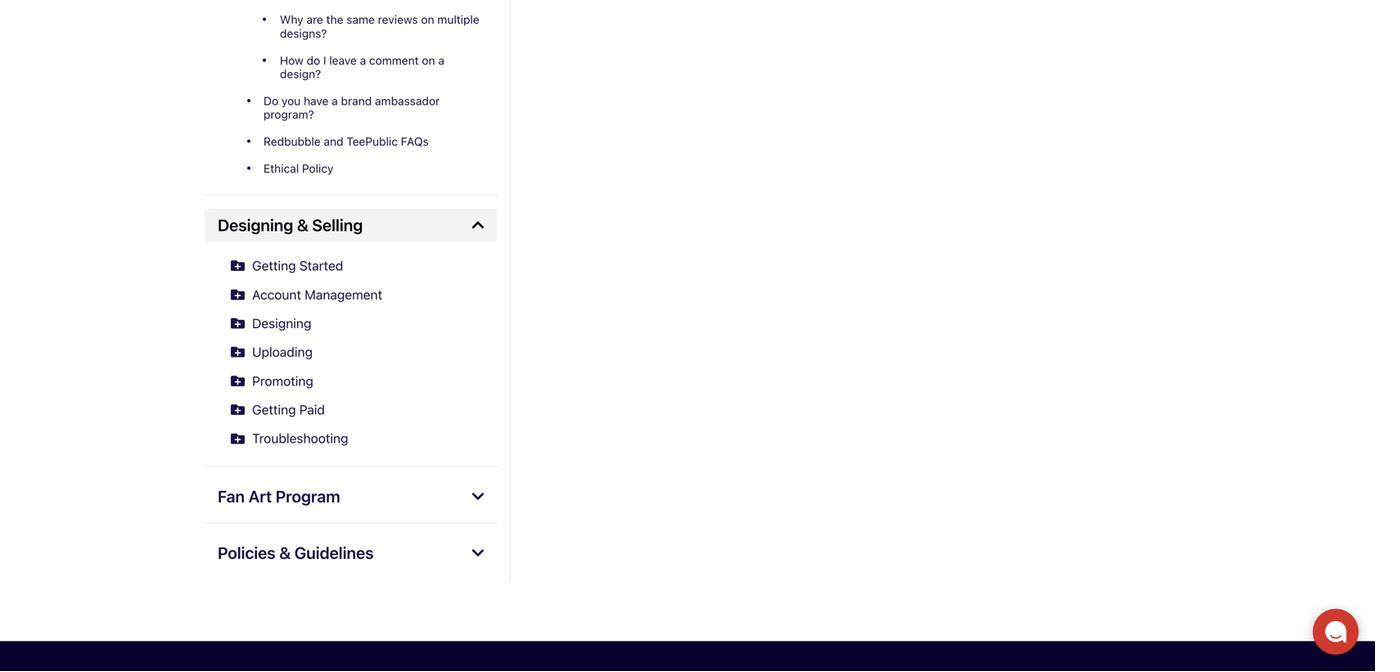 Task type: locate. For each thing, give the bounding box(es) containing it.
program?
[[264, 108, 314, 121]]

why are the same reviews on multiple designs?
[[280, 13, 480, 40]]

are
[[307, 13, 323, 26]]

on inside how do i leave a comment on a design?
[[422, 53, 435, 67]]

1 vertical spatial on
[[422, 53, 435, 67]]

how do i leave a comment on a design? link
[[231, 47, 497, 88]]

comment
[[369, 53, 419, 67]]

getting started link
[[205, 251, 497, 280]]

policies & guidelines
[[218, 543, 374, 563]]

how do i leave a comment on a design?
[[280, 53, 445, 81]]

management
[[305, 287, 383, 302]]

0 horizontal spatial &
[[279, 543, 291, 563]]

getting paid
[[252, 402, 325, 418]]

getting inside getting paid link
[[252, 402, 296, 418]]

& inside "link"
[[297, 215, 309, 235]]

designing for designing & selling
[[218, 215, 293, 235]]

designing
[[218, 215, 293, 235], [252, 316, 312, 331]]

designs?
[[280, 27, 327, 40]]

troubleshooting
[[252, 431, 348, 447]]

getting paid link
[[205, 396, 497, 424]]

brand
[[341, 94, 372, 108]]

getting
[[252, 258, 296, 274], [252, 402, 296, 418]]

designing up 'uploading'
[[252, 316, 312, 331]]

designing link
[[205, 309, 497, 338]]

getting up account
[[252, 258, 296, 274]]

a right have
[[332, 94, 338, 108]]

designing & selling link
[[205, 209, 497, 242]]

& for policies
[[279, 543, 291, 563]]

1 vertical spatial designing
[[252, 316, 312, 331]]

how
[[280, 53, 304, 67]]

0 vertical spatial getting
[[252, 258, 296, 274]]

0 vertical spatial &
[[297, 215, 309, 235]]

2 getting from the top
[[252, 402, 296, 418]]

1 getting from the top
[[252, 258, 296, 274]]

1 horizontal spatial &
[[297, 215, 309, 235]]

a down multiple
[[438, 53, 445, 67]]

and
[[324, 135, 344, 148]]

getting down promoting
[[252, 402, 296, 418]]

on
[[421, 13, 435, 26], [422, 53, 435, 67]]

a right leave
[[360, 53, 366, 67]]

teepublic
[[347, 135, 398, 148]]

0 vertical spatial on
[[421, 13, 435, 26]]

account management
[[252, 287, 383, 302]]

1 vertical spatial &
[[279, 543, 291, 563]]

ambassador
[[375, 94, 440, 108]]

policies
[[218, 543, 276, 563]]

do
[[307, 53, 320, 67]]

multiple
[[438, 13, 480, 26]]

0 vertical spatial designing
[[218, 215, 293, 235]]

fan art program
[[218, 487, 340, 506]]

on right the "reviews" at the left of the page
[[421, 13, 435, 26]]

policy
[[302, 162, 334, 175]]

2 horizontal spatial a
[[438, 53, 445, 67]]

& right policies
[[279, 543, 291, 563]]

policies & guidelines link
[[205, 537, 497, 570]]

ethical
[[264, 162, 299, 175]]

a
[[360, 53, 366, 67], [438, 53, 445, 67], [332, 94, 338, 108]]

getting inside getting started link
[[252, 258, 296, 274]]

1 vertical spatial getting
[[252, 402, 296, 418]]

designing inside "link"
[[218, 215, 293, 235]]

same
[[347, 13, 375, 26]]

redbubble
[[264, 135, 321, 148]]

0 horizontal spatial a
[[332, 94, 338, 108]]

on right comment on the top left of the page
[[422, 53, 435, 67]]

troubleshooting link
[[205, 424, 497, 453]]

&
[[297, 215, 309, 235], [279, 543, 291, 563]]

design?
[[280, 67, 321, 81]]

getting started
[[252, 258, 343, 274]]

& left selling
[[297, 215, 309, 235]]

uploading
[[252, 345, 313, 360]]

designing up getting started
[[218, 215, 293, 235]]



Task type: vqa. For each thing, say whether or not it's contained in the screenshot.
"multiple"
yes



Task type: describe. For each thing, give the bounding box(es) containing it.
why
[[280, 13, 304, 26]]

account management link
[[205, 280, 497, 309]]

guidelines
[[295, 543, 374, 563]]

paid
[[300, 402, 325, 418]]

fan
[[218, 487, 245, 506]]

do you have a brand ambassador program?
[[264, 94, 440, 121]]

the
[[326, 13, 344, 26]]

you
[[282, 94, 301, 108]]

designing & selling
[[218, 215, 363, 235]]

on inside the why are the same reviews on multiple designs?
[[421, 13, 435, 26]]

redbubble and teepublic faqs link
[[205, 128, 497, 155]]

leave
[[329, 53, 357, 67]]

getting for getting paid
[[252, 402, 296, 418]]

1 horizontal spatial a
[[360, 53, 366, 67]]

getting for getting started
[[252, 258, 296, 274]]

account
[[252, 287, 301, 302]]

promoting
[[252, 373, 314, 389]]

selling
[[312, 215, 363, 235]]

i
[[323, 53, 326, 67]]

art
[[249, 487, 272, 506]]

uploading link
[[205, 338, 497, 367]]

do you have a brand ambassador program? link
[[205, 88, 497, 128]]

reviews
[[378, 13, 418, 26]]

fan art program link
[[205, 480, 497, 513]]

redbubble and teepublic faqs
[[264, 135, 429, 148]]

ethical policy
[[264, 162, 334, 175]]

why are the same reviews on multiple designs? link
[[231, 6, 497, 47]]

do
[[264, 94, 279, 108]]

& for designing
[[297, 215, 309, 235]]

open chat image
[[1325, 621, 1348, 644]]

designing for designing
[[252, 316, 312, 331]]

started
[[300, 258, 343, 274]]

a inside do you have a brand ambassador program?
[[332, 94, 338, 108]]

ethical policy link
[[205, 155, 497, 182]]

promoting link
[[205, 367, 497, 396]]

faqs
[[401, 135, 429, 148]]

program
[[276, 487, 340, 506]]

have
[[304, 94, 329, 108]]



